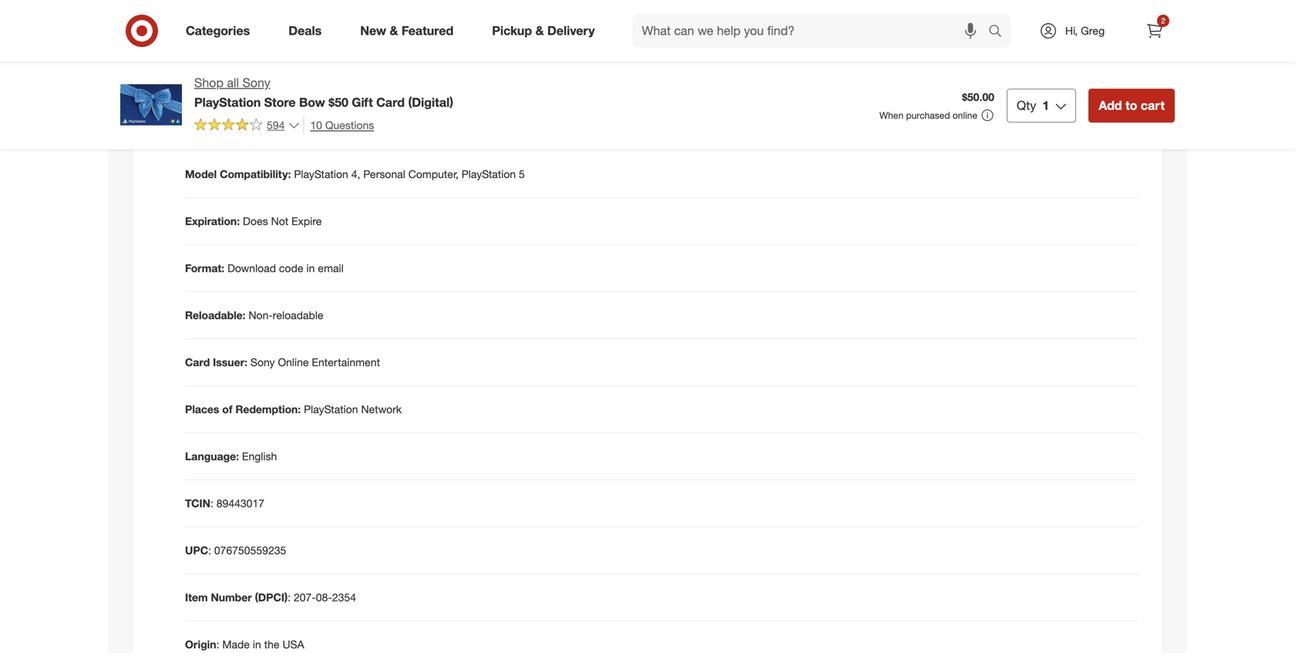 Task type: locate. For each thing, give the bounding box(es) containing it.
add to cart button
[[1089, 89, 1175, 122]]

card
[[376, 95, 405, 110], [185, 355, 210, 369]]

& right pickup
[[536, 23, 544, 38]]

& right new
[[390, 23, 398, 38]]

0 horizontal spatial &
[[390, 23, 398, 38]]

1 horizontal spatial in
[[306, 261, 315, 275]]

new & featured
[[360, 23, 454, 38]]

&
[[390, 23, 398, 38], [536, 23, 544, 38]]

cart
[[1141, 98, 1165, 113]]

origin
[[185, 638, 216, 651]]

sony left online
[[250, 355, 275, 369]]

594 link
[[194, 116, 300, 135]]

online
[[278, 355, 309, 369]]

in
[[306, 261, 315, 275], [253, 638, 261, 651]]

1
[[1043, 98, 1050, 113]]

pickup & delivery link
[[479, 14, 614, 48]]

4,
[[351, 167, 360, 181]]

bow
[[299, 95, 325, 110]]

made
[[222, 638, 250, 651]]

10 questions
[[310, 118, 374, 132]]

: left 076750559235
[[208, 544, 211, 557]]

more
[[218, 61, 239, 73]]

1 vertical spatial card
[[185, 355, 210, 369]]

2 & from the left
[[536, 23, 544, 38]]

076750559235
[[214, 544, 286, 557]]

add to cart
[[1099, 98, 1165, 113]]

language: english
[[185, 450, 277, 463]]

deals
[[289, 23, 322, 38]]

1 horizontal spatial &
[[536, 23, 544, 38]]

pickup
[[492, 23, 532, 38]]

1 vertical spatial in
[[253, 638, 261, 651]]

: for origin : made in the usa
[[216, 638, 219, 651]]

$50.00
[[962, 90, 995, 104]]

in for email
[[306, 261, 315, 275]]

10
[[310, 118, 322, 132]]

0 vertical spatial in
[[306, 261, 315, 275]]

0 vertical spatial card
[[376, 95, 405, 110]]

store
[[264, 95, 296, 110]]

1 & from the left
[[390, 23, 398, 38]]

reloadable
[[273, 308, 324, 322]]

in for the
[[253, 638, 261, 651]]

2 link
[[1138, 14, 1172, 48]]

& for pickup
[[536, 23, 544, 38]]

$50
[[329, 95, 348, 110]]

specifications button
[[145, 111, 1150, 160]]

sony right all
[[242, 75, 270, 90]]

add
[[1099, 98, 1122, 113]]

sony for online
[[250, 355, 275, 369]]

: left made
[[216, 638, 219, 651]]

shop all sony playstation store bow $50 gift card (digital)
[[194, 75, 453, 110]]

0 horizontal spatial card
[[185, 355, 210, 369]]

playstation down all
[[194, 95, 261, 110]]

card right gift
[[376, 95, 405, 110]]

expire
[[291, 214, 322, 228]]

not
[[271, 214, 288, 228]]

sony
[[242, 75, 270, 90], [250, 355, 275, 369]]

hi, greg
[[1066, 24, 1105, 37]]

:
[[210, 497, 213, 510], [208, 544, 211, 557], [288, 591, 291, 604], [216, 638, 219, 651]]

594
[[267, 118, 285, 132]]

1 horizontal spatial card
[[376, 95, 405, 110]]

specifications
[[185, 127, 284, 144]]

to
[[1126, 98, 1138, 113]]

search
[[982, 25, 1019, 40]]

: for tcin : 89443017
[[210, 497, 213, 510]]

: for upc : 076750559235
[[208, 544, 211, 557]]

0 vertical spatial sony
[[242, 75, 270, 90]]

language:
[[185, 450, 239, 463]]

card left "issuer:"
[[185, 355, 210, 369]]

sony for playstation
[[242, 75, 270, 90]]

1 vertical spatial sony
[[250, 355, 275, 369]]

gift
[[352, 95, 373, 110]]

(digital)
[[408, 95, 453, 110]]

the
[[264, 638, 280, 651]]

in left the
[[253, 638, 261, 651]]

What can we help you find? suggestions appear below search field
[[633, 14, 992, 48]]

upc
[[185, 544, 208, 557]]

usa
[[283, 638, 304, 651]]

places of redemption: playstation network
[[185, 403, 402, 416]]

network
[[361, 403, 402, 416]]

sony inside shop all sony playstation store bow $50 gift card (digital)
[[242, 75, 270, 90]]

08-
[[316, 591, 332, 604]]

email
[[318, 261, 344, 275]]

: left 89443017 on the left bottom of page
[[210, 497, 213, 510]]

shop
[[194, 75, 224, 90]]

0 horizontal spatial in
[[253, 638, 261, 651]]

2
[[1161, 16, 1166, 25]]

10 questions link
[[303, 116, 374, 134]]

when
[[880, 109, 904, 121]]

deals link
[[275, 14, 341, 48]]

all
[[227, 75, 239, 90]]

new
[[360, 23, 386, 38]]

in right code
[[306, 261, 315, 275]]



Task type: describe. For each thing, give the bounding box(es) containing it.
tcin : 89443017
[[185, 497, 265, 510]]

show more
[[192, 61, 239, 73]]

format:
[[185, 261, 225, 275]]

origin : made in the usa
[[185, 638, 304, 651]]

pickup & delivery
[[492, 23, 595, 38]]

207-
[[294, 591, 316, 604]]

code
[[279, 261, 303, 275]]

playstation inside shop all sony playstation store bow $50 gift card (digital)
[[194, 95, 261, 110]]

greg
[[1081, 24, 1105, 37]]

image of playstation store bow $50 gift card (digital) image
[[120, 74, 182, 136]]

download
[[228, 261, 276, 275]]

item
[[185, 591, 208, 604]]

show more button
[[185, 55, 246, 80]]

questions
[[325, 118, 374, 132]]

compatibility:
[[220, 167, 291, 181]]

issuer:
[[213, 355, 247, 369]]

card inside shop all sony playstation store bow $50 gift card (digital)
[[376, 95, 405, 110]]

format: download code in email
[[185, 261, 344, 275]]

personal
[[363, 167, 405, 181]]

reloadable:
[[185, 308, 246, 322]]

model
[[185, 167, 217, 181]]

5
[[519, 167, 525, 181]]

when purchased online
[[880, 109, 978, 121]]

qty
[[1017, 98, 1037, 113]]

online
[[953, 109, 978, 121]]

purchased
[[906, 109, 950, 121]]

featured
[[402, 23, 454, 38]]

card issuer: sony online entertainment
[[185, 355, 380, 369]]

search button
[[982, 14, 1019, 51]]

does
[[243, 214, 268, 228]]

89443017
[[216, 497, 265, 510]]

entertainment
[[312, 355, 380, 369]]

playstation left 4,
[[294, 167, 348, 181]]

show
[[192, 61, 215, 73]]

computer,
[[408, 167, 459, 181]]

model compatibility: playstation 4, personal computer, playstation 5
[[185, 167, 525, 181]]

& for new
[[390, 23, 398, 38]]

of
[[222, 403, 232, 416]]

upc : 076750559235
[[185, 544, 286, 557]]

: left 207-
[[288, 591, 291, 604]]

redemption:
[[235, 403, 301, 416]]

hi,
[[1066, 24, 1078, 37]]

delivery
[[547, 23, 595, 38]]

categories link
[[173, 14, 269, 48]]

expiration:
[[185, 214, 240, 228]]

english
[[242, 450, 277, 463]]

qty 1
[[1017, 98, 1050, 113]]

expiration: does not expire
[[185, 214, 322, 228]]

places
[[185, 403, 219, 416]]

new & featured link
[[347, 14, 473, 48]]

number
[[211, 591, 252, 604]]

non-
[[249, 308, 273, 322]]

item number (dpci) : 207-08-2354
[[185, 591, 356, 604]]

categories
[[186, 23, 250, 38]]

playstation left 5
[[462, 167, 516, 181]]

2354
[[332, 591, 356, 604]]

(dpci)
[[255, 591, 288, 604]]

playstation down entertainment
[[304, 403, 358, 416]]

reloadable: non-reloadable
[[185, 308, 324, 322]]

tcin
[[185, 497, 210, 510]]



Task type: vqa. For each thing, say whether or not it's contained in the screenshot.
SHIPPED,
no



